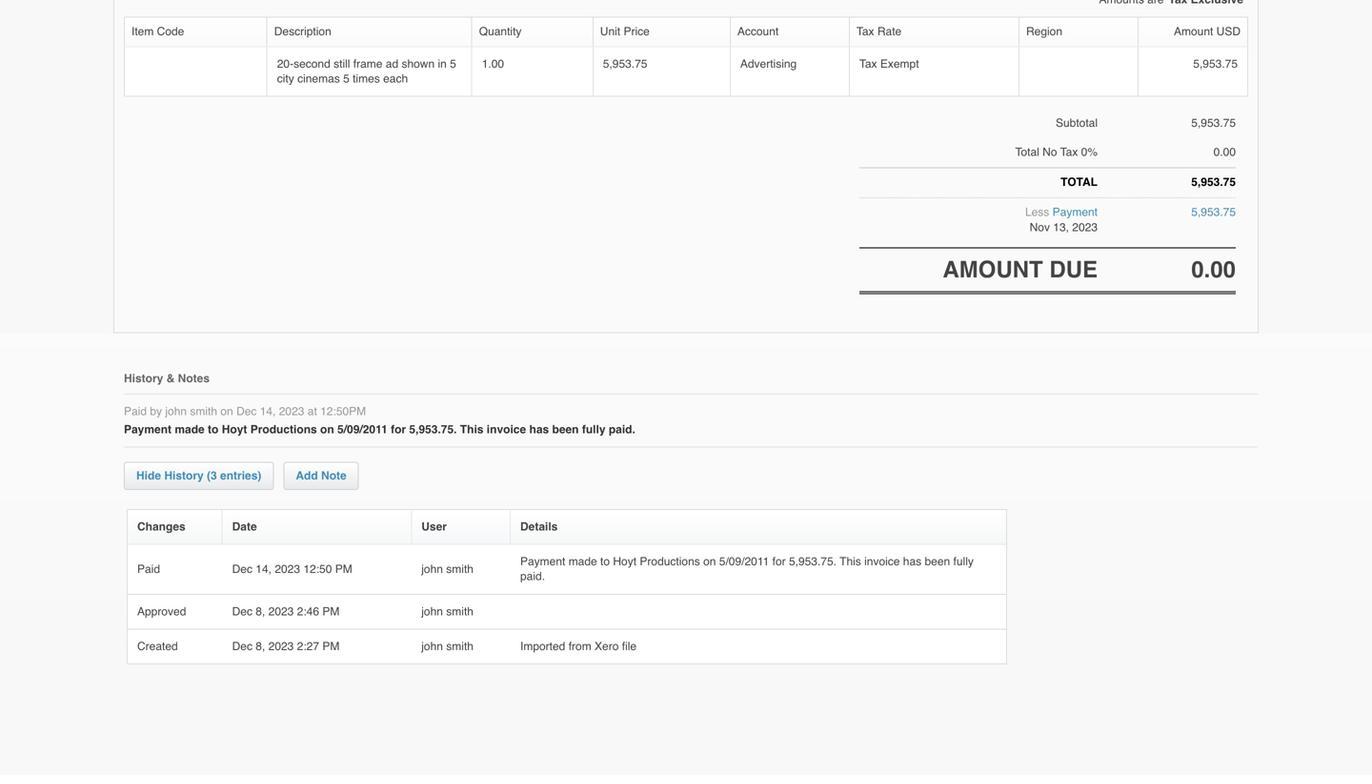 Task type: vqa. For each thing, say whether or not it's contained in the screenshot.
leftmost paid.
yes



Task type: describe. For each thing, give the bounding box(es) containing it.
in
[[438, 57, 447, 70]]

5,953.75 link
[[1192, 206, 1236, 219]]

tax exempt
[[860, 57, 919, 70]]

item
[[132, 25, 154, 38]]

total
[[1016, 145, 1040, 159]]

2023 for dec 8, 2023 2:46 pm
[[268, 605, 294, 618]]

to inside payment made to hoyt productions on 5/09/2011 for 5,953.75. this invoice has been fully paid.
[[601, 555, 610, 568]]

12:50
[[303, 562, 332, 576]]

has inside payment made to hoyt productions on 5/09/2011 for 5,953.75. this invoice has been fully paid.
[[904, 555, 922, 568]]

amount
[[943, 256, 1044, 283]]

2:46
[[297, 605, 319, 618]]

cinemas
[[297, 72, 340, 85]]

0.00 for amount due
[[1192, 256, 1236, 283]]

payment inside the less payment nov 13, 2023
[[1053, 206, 1098, 219]]

each
[[383, 72, 408, 85]]

total
[[1061, 176, 1098, 189]]

made inside "paid by john smith on dec 14, 2023 at 12:50pm payment made to hoyt productions on 5/09/2011 for 5,953.75. this invoice has been fully paid."
[[175, 423, 205, 436]]

john for dec 14, 2023 12:50 pm
[[422, 562, 443, 576]]

code
[[157, 25, 184, 38]]

add note link
[[283, 462, 359, 490]]

frame
[[353, 57, 383, 70]]

smith for dec 8, 2023 2:27 pm
[[446, 640, 474, 653]]

5/09/2011 inside "paid by john smith on dec 14, 2023 at 12:50pm payment made to hoyt productions on 5/09/2011 for 5,953.75. this invoice has been fully paid."
[[337, 423, 388, 436]]

imported
[[520, 640, 566, 653]]

this inside "paid by john smith on dec 14, 2023 at 12:50pm payment made to hoyt productions on 5/09/2011 for 5,953.75. this invoice has been fully paid."
[[460, 423, 484, 436]]

8, for dec 8, 2023 2:46 pm
[[256, 605, 265, 618]]

john for dec 8, 2023 2:46 pm
[[422, 605, 443, 618]]

been inside payment made to hoyt productions on 5/09/2011 for 5,953.75. this invoice has been fully paid.
[[925, 555, 951, 568]]

ad
[[386, 57, 399, 70]]

paid. inside payment made to hoyt productions on 5/09/2011 for 5,953.75. this invoice has been fully paid.
[[520, 570, 545, 583]]

less
[[1026, 206, 1050, 219]]

0.00 for total no tax 0%
[[1214, 145, 1236, 159]]

productions inside payment made to hoyt productions on 5/09/2011 for 5,953.75. this invoice has been fully paid.
[[640, 555, 700, 568]]

&
[[167, 372, 175, 385]]

2 john smith from the top
[[422, 605, 477, 618]]

dec inside "paid by john smith on dec 14, 2023 at 12:50pm payment made to hoyt productions on 5/09/2011 for 5,953.75. this invoice has been fully paid."
[[236, 405, 257, 418]]

hide history (3 entries)
[[136, 469, 262, 482]]

still
[[334, 57, 350, 70]]

to inside "paid by john smith on dec 14, 2023 at 12:50pm payment made to hoyt productions on 5/09/2011 for 5,953.75. this invoice has been fully paid."
[[208, 423, 219, 436]]

price
[[624, 25, 650, 38]]

region
[[1027, 25, 1063, 38]]

less payment nov 13, 2023
[[1026, 206, 1098, 234]]

approved
[[137, 605, 189, 618]]

total no tax 0%
[[1016, 145, 1098, 159]]

quantity
[[479, 25, 522, 38]]

created
[[137, 640, 181, 653]]

user
[[422, 520, 447, 533]]

2023 inside the less payment nov 13, 2023
[[1073, 221, 1098, 234]]

unit
[[600, 25, 621, 38]]

pm for 12:50
[[335, 562, 352, 576]]

rate
[[878, 25, 902, 38]]

city
[[277, 72, 294, 85]]

this inside payment made to hoyt productions on 5/09/2011 for 5,953.75. this invoice has been fully paid.
[[840, 555, 862, 568]]

payment link
[[1053, 206, 1098, 219]]

1 horizontal spatial on
[[320, 423, 334, 436]]

amount usd
[[1174, 25, 1241, 38]]

dec 8, 2023 2:46 pm
[[232, 605, 343, 618]]

0 horizontal spatial on
[[221, 405, 233, 418]]

has inside "paid by john smith on dec 14, 2023 at 12:50pm payment made to hoyt productions on 5/09/2011 for 5,953.75. this invoice has been fully paid."
[[530, 423, 549, 436]]

dec for dec 8, 2023 2:27 pm
[[232, 640, 253, 653]]

date
[[232, 520, 257, 533]]

paid for paid
[[137, 562, 163, 576]]

paid for paid by john smith on dec 14, 2023 at 12:50pm payment made to hoyt productions on 5/09/2011 for 5,953.75. this invoice has been fully paid.
[[124, 405, 147, 418]]

history & notes
[[124, 372, 210, 385]]

1 vertical spatial 14,
[[256, 562, 272, 576]]

john inside "paid by john smith on dec 14, 2023 at 12:50pm payment made to hoyt productions on 5/09/2011 for 5,953.75. this invoice has been fully paid."
[[165, 405, 187, 418]]

on inside payment made to hoyt productions on 5/09/2011 for 5,953.75. this invoice has been fully paid.
[[704, 555, 716, 568]]

second
[[294, 57, 331, 70]]

notes
[[178, 372, 210, 385]]

5,953.75. inside payment made to hoyt productions on 5/09/2011 for 5,953.75. this invoice has been fully paid.
[[789, 555, 837, 568]]

description
[[274, 25, 332, 38]]

item code
[[132, 25, 184, 38]]

payment inside payment made to hoyt productions on 5/09/2011 for 5,953.75. this invoice has been fully paid.
[[520, 555, 566, 568]]

hide history (3 entries) link
[[124, 462, 274, 490]]

tax for tax exempt
[[860, 57, 878, 70]]

paid. inside "paid by john smith on dec 14, 2023 at 12:50pm payment made to hoyt productions on 5/09/2011 for 5,953.75. this invoice has been fully paid."
[[609, 423, 636, 436]]



Task type: locate. For each thing, give the bounding box(es) containing it.
details
[[520, 520, 558, 533]]

tax for tax rate
[[857, 25, 875, 38]]

paid.
[[609, 423, 636, 436], [520, 570, 545, 583]]

for inside payment made to hoyt productions on 5/09/2011 for 5,953.75. this invoice has been fully paid.
[[773, 555, 786, 568]]

1 vertical spatial 8,
[[256, 640, 265, 653]]

8, down dec 8, 2023 2:46 pm
[[256, 640, 265, 653]]

8, up the dec 8, 2023 2:27 pm
[[256, 605, 265, 618]]

2023 for dec 14, 2023 12:50 pm
[[275, 562, 300, 576]]

0 horizontal spatial been
[[552, 423, 579, 436]]

paid left by
[[124, 405, 147, 418]]

1 horizontal spatial payment
[[520, 555, 566, 568]]

1 vertical spatial pm
[[323, 605, 340, 618]]

0 horizontal spatial to
[[208, 423, 219, 436]]

2023 inside "paid by john smith on dec 14, 2023 at 12:50pm payment made to hoyt productions on 5/09/2011 for 5,953.75. this invoice has been fully paid."
[[279, 405, 305, 418]]

0 vertical spatial 14,
[[260, 405, 276, 418]]

invoice
[[487, 423, 526, 436], [865, 555, 900, 568]]

hoyt up entries)
[[222, 423, 247, 436]]

usd
[[1217, 25, 1241, 38]]

history left (3
[[164, 469, 204, 482]]

14, left at
[[260, 405, 276, 418]]

20-second still frame ad shown in 5 city cinemas 5 times each
[[277, 57, 456, 85]]

advertising
[[741, 57, 797, 70]]

dec 8, 2023 2:27 pm
[[232, 640, 343, 653]]

amount due
[[943, 256, 1098, 283]]

1 vertical spatial payment
[[124, 423, 172, 436]]

paid by john smith on dec 14, 2023 at 12:50pm payment made to hoyt productions on 5/09/2011 for 5,953.75. this invoice has been fully paid.
[[124, 405, 636, 436]]

14, down date
[[256, 562, 272, 576]]

(3
[[207, 469, 217, 482]]

0.00 up 5,953.75 link on the right of the page
[[1214, 145, 1236, 159]]

2 horizontal spatial payment
[[1053, 206, 1098, 219]]

1 horizontal spatial hoyt
[[613, 555, 637, 568]]

2023 left at
[[279, 405, 305, 418]]

paid inside "paid by john smith on dec 14, 2023 at 12:50pm payment made to hoyt productions on 5/09/2011 for 5,953.75. this invoice has been fully paid."
[[124, 405, 147, 418]]

0 vertical spatial hoyt
[[222, 423, 247, 436]]

20-
[[277, 57, 294, 70]]

0 vertical spatial john smith
[[422, 562, 477, 576]]

1 vertical spatial hoyt
[[613, 555, 637, 568]]

made inside payment made to hoyt productions on 5/09/2011 for 5,953.75. this invoice has been fully paid.
[[569, 555, 597, 568]]

1 vertical spatial has
[[904, 555, 922, 568]]

pm right 2:27
[[323, 640, 340, 653]]

0.00
[[1214, 145, 1236, 159], [1192, 256, 1236, 283]]

2023
[[1073, 221, 1098, 234], [279, 405, 305, 418], [275, 562, 300, 576], [268, 605, 294, 618], [268, 640, 294, 653]]

0 vertical spatial tax
[[857, 25, 875, 38]]

paid
[[124, 405, 147, 418], [137, 562, 163, 576]]

history
[[124, 372, 163, 385], [164, 469, 204, 482]]

14,
[[260, 405, 276, 418], [256, 562, 272, 576]]

5
[[450, 57, 456, 70], [343, 72, 350, 85]]

0 vertical spatial this
[[460, 423, 484, 436]]

13,
[[1054, 221, 1070, 234]]

3 john smith from the top
[[422, 640, 477, 653]]

1 vertical spatial to
[[601, 555, 610, 568]]

hoyt up file
[[613, 555, 637, 568]]

8, for dec 8, 2023 2:27 pm
[[256, 640, 265, 653]]

2 8, from the top
[[256, 640, 265, 653]]

1 vertical spatial tax
[[860, 57, 878, 70]]

pm for 2:46
[[323, 605, 340, 618]]

subtotal
[[1056, 116, 1098, 130]]

to up (3
[[208, 423, 219, 436]]

unit price
[[600, 25, 650, 38]]

14, inside "paid by john smith on dec 14, 2023 at 12:50pm payment made to hoyt productions on 5/09/2011 for 5,953.75. this invoice has been fully paid."
[[260, 405, 276, 418]]

tax left rate
[[857, 25, 875, 38]]

account
[[738, 25, 779, 38]]

xero
[[595, 640, 619, 653]]

0 horizontal spatial paid.
[[520, 570, 545, 583]]

0 horizontal spatial has
[[530, 423, 549, 436]]

0 horizontal spatial 5/09/2011
[[337, 423, 388, 436]]

payment made to hoyt productions on 5/09/2011 for 5,953.75. this invoice has been fully paid.
[[520, 555, 974, 583]]

smith for dec 8, 2023 2:46 pm
[[446, 605, 474, 618]]

2 vertical spatial pm
[[323, 640, 340, 653]]

1 horizontal spatial been
[[925, 555, 951, 568]]

1 vertical spatial this
[[840, 555, 862, 568]]

smith
[[190, 405, 217, 418], [446, 562, 474, 576], [446, 605, 474, 618], [446, 640, 474, 653]]

imported from xero file
[[520, 640, 640, 653]]

hoyt inside payment made to hoyt productions on 5/09/2011 for 5,953.75. this invoice has been fully paid.
[[613, 555, 637, 568]]

1 vertical spatial productions
[[640, 555, 700, 568]]

0.00 down 5,953.75 link on the right of the page
[[1192, 256, 1236, 283]]

1 horizontal spatial history
[[164, 469, 204, 482]]

2 vertical spatial john smith
[[422, 640, 477, 653]]

0 vertical spatial payment
[[1053, 206, 1098, 219]]

made
[[175, 423, 205, 436], [569, 555, 597, 568]]

0 horizontal spatial hoyt
[[222, 423, 247, 436]]

note
[[321, 469, 347, 482]]

0 vertical spatial to
[[208, 423, 219, 436]]

1 8, from the top
[[256, 605, 265, 618]]

add
[[296, 469, 318, 482]]

5 down still on the top of the page
[[343, 72, 350, 85]]

hoyt inside "paid by john smith on dec 14, 2023 at 12:50pm payment made to hoyt productions on 5/09/2011 for 5,953.75. this invoice has been fully paid."
[[222, 423, 247, 436]]

2 horizontal spatial on
[[704, 555, 716, 568]]

productions
[[250, 423, 317, 436], [640, 555, 700, 568]]

1 vertical spatial paid
[[137, 562, 163, 576]]

shown
[[402, 57, 435, 70]]

2 vertical spatial payment
[[520, 555, 566, 568]]

dec 14, 2023 12:50 pm
[[232, 562, 356, 576]]

pm for 2:27
[[323, 640, 340, 653]]

exempt
[[881, 57, 919, 70]]

1 vertical spatial 5
[[343, 72, 350, 85]]

0 vertical spatial 8,
[[256, 605, 265, 618]]

has
[[530, 423, 549, 436], [904, 555, 922, 568]]

0 horizontal spatial invoice
[[487, 423, 526, 436]]

1 horizontal spatial made
[[569, 555, 597, 568]]

1 vertical spatial on
[[320, 423, 334, 436]]

hide
[[136, 469, 161, 482]]

1 vertical spatial 0.00
[[1192, 256, 1236, 283]]

0 vertical spatial paid
[[124, 405, 147, 418]]

5,953.75.
[[409, 423, 457, 436], [789, 555, 837, 568]]

0 vertical spatial pm
[[335, 562, 352, 576]]

john for dec 8, 2023 2:27 pm
[[422, 640, 443, 653]]

dec down dec 8, 2023 2:46 pm
[[232, 640, 253, 653]]

pm right 12:50
[[335, 562, 352, 576]]

2 vertical spatial tax
[[1061, 145, 1078, 159]]

1 horizontal spatial paid.
[[609, 423, 636, 436]]

0 vertical spatial made
[[175, 423, 205, 436]]

1 horizontal spatial this
[[840, 555, 862, 568]]

0%
[[1082, 145, 1098, 159]]

payment up the 13,
[[1053, 206, 1098, 219]]

0 horizontal spatial productions
[[250, 423, 317, 436]]

0 vertical spatial history
[[124, 372, 163, 385]]

1 horizontal spatial 5
[[450, 57, 456, 70]]

5,953.75. inside "paid by john smith on dec 14, 2023 at 12:50pm payment made to hoyt productions on 5/09/2011 for 5,953.75. this invoice has been fully paid."
[[409, 423, 457, 436]]

john smith
[[422, 562, 477, 576], [422, 605, 477, 618], [422, 640, 477, 653]]

0 vertical spatial for
[[391, 423, 406, 436]]

0 horizontal spatial payment
[[124, 423, 172, 436]]

on
[[221, 405, 233, 418], [320, 423, 334, 436], [704, 555, 716, 568]]

1 vertical spatial 5/09/2011
[[720, 555, 770, 568]]

made up hide history (3 entries) at the left
[[175, 423, 205, 436]]

this
[[460, 423, 484, 436], [840, 555, 862, 568]]

1 horizontal spatial for
[[773, 555, 786, 568]]

1 john smith from the top
[[422, 562, 477, 576]]

at
[[308, 405, 317, 418]]

0 vertical spatial 5,953.75.
[[409, 423, 457, 436]]

12:50pm
[[320, 405, 366, 418]]

0 vertical spatial paid.
[[609, 423, 636, 436]]

for inside "paid by john smith on dec 14, 2023 at 12:50pm payment made to hoyt productions on 5/09/2011 for 5,953.75. this invoice has been fully paid."
[[391, 423, 406, 436]]

entries)
[[220, 469, 262, 482]]

from
[[569, 640, 592, 653]]

fully
[[582, 423, 606, 436], [954, 555, 974, 568]]

0 vertical spatial 5
[[450, 57, 456, 70]]

john
[[165, 405, 187, 418], [422, 562, 443, 576], [422, 605, 443, 618], [422, 640, 443, 653]]

invoice inside "paid by john smith on dec 14, 2023 at 12:50pm payment made to hoyt productions on 5/09/2011 for 5,953.75. this invoice has been fully paid."
[[487, 423, 526, 436]]

2:27
[[297, 640, 319, 653]]

nov
[[1030, 221, 1050, 234]]

payment down by
[[124, 423, 172, 436]]

0 horizontal spatial history
[[124, 372, 163, 385]]

amount
[[1174, 25, 1214, 38]]

dec for dec 8, 2023 2:46 pm
[[232, 605, 253, 618]]

dec
[[236, 405, 257, 418], [232, 562, 253, 576], [232, 605, 253, 618], [232, 640, 253, 653]]

5 right in
[[450, 57, 456, 70]]

tax
[[857, 25, 875, 38], [860, 57, 878, 70], [1061, 145, 1078, 159]]

1 vertical spatial paid.
[[520, 570, 545, 583]]

made up from
[[569, 555, 597, 568]]

dec down date
[[232, 562, 253, 576]]

tax left exempt
[[860, 57, 878, 70]]

hoyt
[[222, 423, 247, 436], [613, 555, 637, 568]]

1 horizontal spatial fully
[[954, 555, 974, 568]]

0 horizontal spatial 5,953.75.
[[409, 423, 457, 436]]

5/09/2011 inside payment made to hoyt productions on 5/09/2011 for 5,953.75. this invoice has been fully paid.
[[720, 555, 770, 568]]

0 vertical spatial 0.00
[[1214, 145, 1236, 159]]

been
[[552, 423, 579, 436], [925, 555, 951, 568]]

fully inside payment made to hoyt productions on 5/09/2011 for 5,953.75. this invoice has been fully paid.
[[954, 555, 974, 568]]

to up xero in the bottom left of the page
[[601, 555, 610, 568]]

0 horizontal spatial fully
[[582, 423, 606, 436]]

payment inside "paid by john smith on dec 14, 2023 at 12:50pm payment made to hoyt productions on 5/09/2011 for 5,953.75. this invoice has been fully paid."
[[124, 423, 172, 436]]

2023 left 12:50
[[275, 562, 300, 576]]

0 vertical spatial invoice
[[487, 423, 526, 436]]

file
[[622, 640, 637, 653]]

pm right 2:46 on the left of the page
[[323, 605, 340, 618]]

1 vertical spatial invoice
[[865, 555, 900, 568]]

2023 for dec 8, 2023 2:27 pm
[[268, 640, 294, 653]]

1 horizontal spatial invoice
[[865, 555, 900, 568]]

tax rate
[[857, 25, 902, 38]]

1 horizontal spatial 5,953.75.
[[789, 555, 837, 568]]

pm
[[335, 562, 352, 576], [323, 605, 340, 618], [323, 640, 340, 653]]

1 horizontal spatial productions
[[640, 555, 700, 568]]

0 vertical spatial been
[[552, 423, 579, 436]]

2023 down payment "link" at the right
[[1073, 221, 1098, 234]]

0 horizontal spatial made
[[175, 423, 205, 436]]

dec for dec 14, 2023 12:50 pm
[[232, 562, 253, 576]]

john smith for payment
[[422, 562, 477, 576]]

0 horizontal spatial this
[[460, 423, 484, 436]]

changes
[[137, 520, 186, 533]]

dec up the dec 8, 2023 2:27 pm
[[232, 605, 253, 618]]

1.00
[[482, 57, 504, 70]]

to
[[208, 423, 219, 436], [601, 555, 610, 568]]

1 vertical spatial 5,953.75.
[[789, 555, 837, 568]]

paid down changes at the bottom left of page
[[137, 562, 163, 576]]

0 vertical spatial productions
[[250, 423, 317, 436]]

by
[[150, 405, 162, 418]]

1 vertical spatial john smith
[[422, 605, 477, 618]]

1 horizontal spatial has
[[904, 555, 922, 568]]

1 vertical spatial made
[[569, 555, 597, 568]]

1 vertical spatial fully
[[954, 555, 974, 568]]

1 vertical spatial history
[[164, 469, 204, 482]]

8,
[[256, 605, 265, 618], [256, 640, 265, 653]]

5,953.75
[[603, 57, 648, 70], [1194, 57, 1238, 70], [1192, 116, 1236, 130], [1192, 176, 1236, 189], [1192, 206, 1236, 219]]

been inside "paid by john smith on dec 14, 2023 at 12:50pm payment made to hoyt productions on 5/09/2011 for 5,953.75. this invoice has been fully paid."
[[552, 423, 579, 436]]

productions inside "paid by john smith on dec 14, 2023 at 12:50pm payment made to hoyt productions on 5/09/2011 for 5,953.75. this invoice has been fully paid."
[[250, 423, 317, 436]]

0 horizontal spatial 5
[[343, 72, 350, 85]]

for
[[391, 423, 406, 436], [773, 555, 786, 568]]

add note
[[296, 469, 347, 482]]

payment down details
[[520, 555, 566, 568]]

0 vertical spatial fully
[[582, 423, 606, 436]]

fully inside "paid by john smith on dec 14, 2023 at 12:50pm payment made to hoyt productions on 5/09/2011 for 5,953.75. this invoice has been fully paid."
[[582, 423, 606, 436]]

due
[[1050, 256, 1098, 283]]

0 horizontal spatial for
[[391, 423, 406, 436]]

invoice inside payment made to hoyt productions on 5/09/2011 for 5,953.75. this invoice has been fully paid.
[[865, 555, 900, 568]]

0 vertical spatial on
[[221, 405, 233, 418]]

tax right no
[[1061, 145, 1078, 159]]

times
[[353, 72, 380, 85]]

2023 left 2:27
[[268, 640, 294, 653]]

2 vertical spatial on
[[704, 555, 716, 568]]

history left &
[[124, 372, 163, 385]]

no
[[1043, 145, 1058, 159]]

john smith for imported
[[422, 640, 477, 653]]

smith inside "paid by john smith on dec 14, 2023 at 12:50pm payment made to hoyt productions on 5/09/2011 for 5,953.75. this invoice has been fully paid."
[[190, 405, 217, 418]]

smith for dec 14, 2023 12:50 pm
[[446, 562, 474, 576]]

1 vertical spatial for
[[773, 555, 786, 568]]

0 vertical spatial has
[[530, 423, 549, 436]]

1 horizontal spatial to
[[601, 555, 610, 568]]

1 vertical spatial been
[[925, 555, 951, 568]]

dec up entries)
[[236, 405, 257, 418]]

0 vertical spatial 5/09/2011
[[337, 423, 388, 436]]

2023 left 2:46 on the left of the page
[[268, 605, 294, 618]]

1 horizontal spatial 5/09/2011
[[720, 555, 770, 568]]



